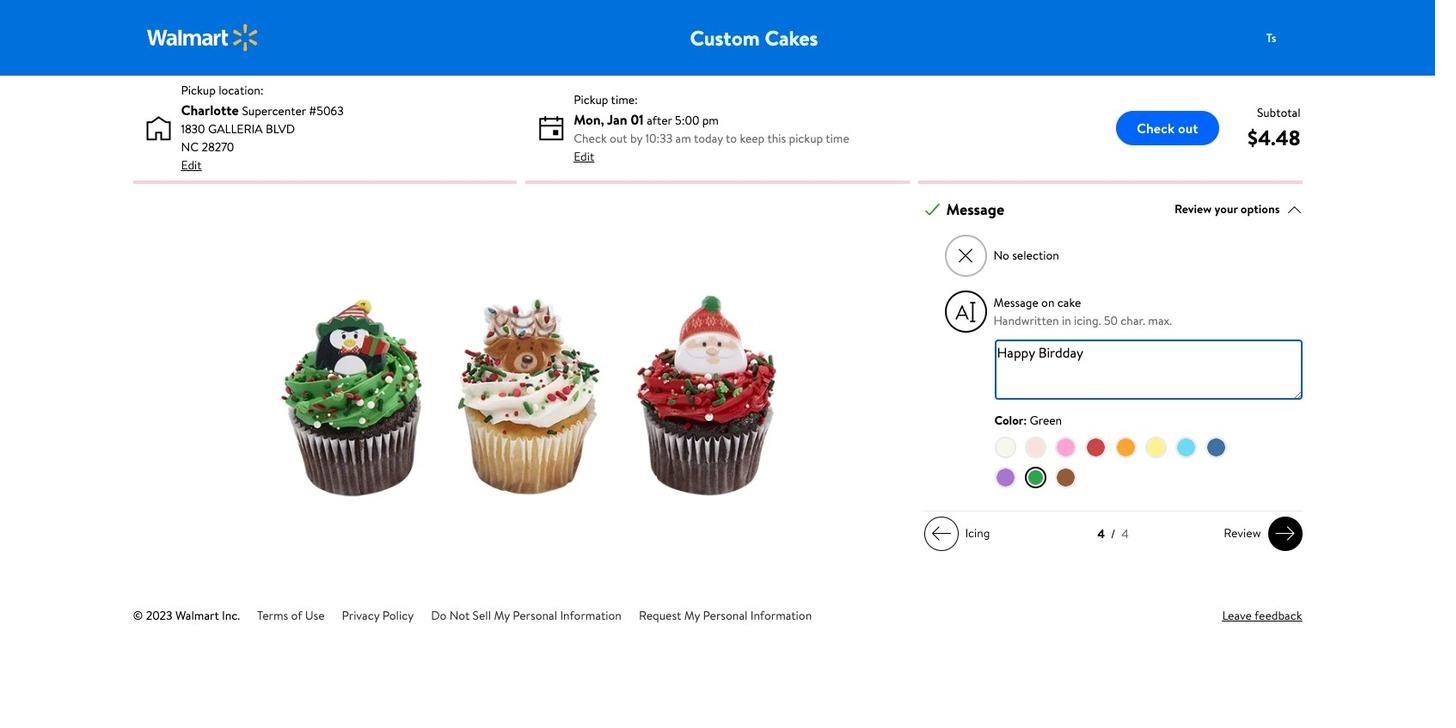 Task type: describe. For each thing, give the bounding box(es) containing it.
your
[[1215, 200, 1238, 218]]

do not sell my personal information link
[[431, 607, 622, 624]]

edit inside pickup time: mon, jan 01 after 5:00 pm check out by 10:33 am today to keep this pickup time edit
[[574, 147, 594, 165]]

blvd
[[266, 120, 295, 138]]

review your options element
[[1174, 200, 1280, 219]]

Example: Happy Birthday text field
[[994, 340, 1302, 400]]

selection
[[1012, 247, 1059, 264]]

#
[[309, 102, 317, 120]]

pickup for mon,
[[574, 91, 608, 108]]

mon,
[[574, 110, 604, 129]]

leave feedback button
[[1222, 607, 1302, 625]]

green
[[1030, 412, 1062, 429]]

/
[[1111, 525, 1115, 542]]

ts button
[[1254, 21, 1323, 55]]

out inside "button"
[[1178, 119, 1198, 138]]

2 4 from the left
[[1121, 525, 1129, 542]]

request my personal information
[[639, 607, 812, 624]]

no
[[994, 247, 1009, 264]]

in
[[1062, 312, 1071, 329]]

message for message
[[946, 199, 1004, 220]]

galleria
[[208, 120, 263, 138]]

time:
[[611, 91, 638, 108]]

2 personal from the left
[[703, 607, 747, 624]]

to
[[726, 129, 737, 147]]

icing
[[965, 525, 990, 542]]

by
[[630, 129, 642, 147]]

$4.48
[[1248, 123, 1300, 152]]

4 / 4
[[1097, 525, 1129, 542]]

check inside pickup time: mon, jan 01 after 5:00 pm check out by 10:33 am today to keep this pickup time edit
[[574, 129, 607, 147]]

request my personal information link
[[639, 607, 812, 624]]

on
[[1041, 294, 1055, 311]]

review for review your options
[[1174, 200, 1212, 218]]

today
[[694, 129, 723, 147]]

charlotte
[[181, 101, 239, 120]]

1 my from the left
[[494, 607, 510, 624]]

edit inside the pickup location: charlotte supercenter # 5063 1830 galleria blvd nc 28270 edit
[[181, 156, 202, 174]]

pickup for charlotte
[[181, 82, 216, 99]]

do
[[431, 607, 447, 624]]

icing link
[[924, 516, 997, 551]]

leave
[[1222, 607, 1252, 624]]

©
[[133, 607, 143, 624]]

not
[[449, 607, 470, 624]]

28270
[[202, 138, 234, 156]]

pm
[[702, 111, 719, 129]]

max.
[[1148, 312, 1172, 329]]

keep
[[740, 129, 765, 147]]

terms
[[257, 607, 288, 624]]

review your options link
[[1174, 198, 1302, 221]]

cake
[[1057, 294, 1081, 311]]

1830
[[181, 120, 205, 138]]

terms of use link
[[257, 607, 325, 624]]

2023
[[146, 607, 172, 624]]

pickup location: charlotte supercenter # 5063 1830 galleria blvd nc 28270 edit
[[181, 82, 344, 174]]

up arrow image
[[1287, 202, 1302, 217]]

options
[[1241, 200, 1280, 218]]

pickup time: mon, jan 01 after 5:00 pm check out by 10:33 am today to keep this pickup time edit
[[574, 91, 849, 165]]

out inside pickup time: mon, jan 01 after 5:00 pm check out by 10:33 am today to keep this pickup time edit
[[610, 129, 627, 147]]

remove image
[[956, 246, 975, 265]]

icon for continue arrow image inside review link
[[1275, 523, 1295, 544]]



Task type: locate. For each thing, give the bounding box(es) containing it.
1 horizontal spatial out
[[1178, 119, 1198, 138]]

1 horizontal spatial edit
[[574, 147, 594, 165]]

message up handwritten
[[994, 294, 1038, 311]]

4 left /
[[1097, 525, 1105, 542]]

edit link down mon,
[[574, 147, 594, 166]]

check out
[[1137, 119, 1198, 138]]

out
[[1178, 119, 1198, 138], [610, 129, 627, 147]]

icon for continue arrow image
[[931, 523, 951, 544], [1275, 523, 1295, 544]]

my right the request
[[684, 607, 700, 624]]

1 personal from the left
[[513, 607, 557, 624]]

© 2023 walmart inc.
[[133, 607, 240, 624]]

1 horizontal spatial edit link
[[574, 147, 594, 166]]

color : green
[[994, 412, 1062, 429]]

policy
[[382, 607, 414, 624]]

after
[[647, 111, 672, 129]]

message on cake handwritten in icing. 50 char. max.
[[994, 294, 1172, 329]]

0 horizontal spatial check
[[574, 129, 607, 147]]

privacy policy
[[342, 607, 414, 624]]

use
[[305, 607, 325, 624]]

privacy
[[342, 607, 379, 624]]

review your options
[[1174, 200, 1280, 218]]

0 horizontal spatial 4
[[1097, 525, 1105, 542]]

1 horizontal spatial information
[[750, 607, 812, 624]]

1 vertical spatial review
[[1224, 525, 1261, 542]]

review left the your
[[1174, 200, 1212, 218]]

message inside message on cake handwritten in icing. 50 char. max.
[[994, 294, 1038, 311]]

pickup
[[181, 82, 216, 99], [574, 91, 608, 108]]

nc
[[181, 138, 199, 156]]

request
[[639, 607, 681, 624]]

1 horizontal spatial check
[[1137, 119, 1175, 138]]

personal right sell
[[513, 607, 557, 624]]

color
[[994, 412, 1023, 429]]

50
[[1104, 312, 1118, 329]]

check
[[1137, 119, 1175, 138], [574, 129, 607, 147]]

0 horizontal spatial information
[[560, 607, 622, 624]]

0 horizontal spatial out
[[610, 129, 627, 147]]

message right ok image
[[946, 199, 1004, 220]]

cakes
[[765, 23, 818, 52]]

custom
[[690, 23, 760, 52]]

pickup up mon,
[[574, 91, 608, 108]]

leave feedback
[[1222, 607, 1302, 624]]

location:
[[219, 82, 264, 99]]

ts
[[1266, 29, 1276, 46]]

1 horizontal spatial my
[[684, 607, 700, 624]]

inc.
[[222, 607, 240, 624]]

1 horizontal spatial 4
[[1121, 525, 1129, 542]]

1 horizontal spatial personal
[[703, 607, 747, 624]]

01
[[631, 110, 644, 129]]

my right sell
[[494, 607, 510, 624]]

1 horizontal spatial review
[[1224, 525, 1261, 542]]

handwritten
[[994, 312, 1059, 329]]

icon for continue arrow image up feedback
[[1275, 523, 1295, 544]]

personal
[[513, 607, 557, 624], [703, 607, 747, 624]]

edit down mon,
[[574, 147, 594, 165]]

sell
[[473, 607, 491, 624]]

1 vertical spatial message
[[994, 294, 1038, 311]]

jan
[[607, 110, 627, 129]]

2 icon for continue arrow image from the left
[[1275, 523, 1295, 544]]

1 horizontal spatial pickup
[[574, 91, 608, 108]]

0 horizontal spatial edit link
[[181, 156, 202, 175]]

review link
[[1217, 516, 1302, 551]]

edit
[[574, 147, 594, 165], [181, 156, 202, 174]]

2 my from the left
[[684, 607, 700, 624]]

edit down nc
[[181, 156, 202, 174]]

icon for continue arrow image left icing
[[931, 523, 951, 544]]

subtotal
[[1257, 104, 1300, 121]]

supercenter
[[242, 102, 306, 120]]

5063
[[317, 102, 344, 120]]

pickup up charlotte
[[181, 82, 216, 99]]

personal right the request
[[703, 607, 747, 624]]

review up leave
[[1224, 525, 1261, 542]]

of
[[291, 607, 302, 624]]

message
[[946, 199, 1004, 220], [994, 294, 1038, 311]]

pickup inside pickup time: mon, jan 01 after 5:00 pm check out by 10:33 am today to keep this pickup time edit
[[574, 91, 608, 108]]

icing.
[[1074, 312, 1101, 329]]

0 horizontal spatial personal
[[513, 607, 557, 624]]

1 information from the left
[[560, 607, 622, 624]]

feedback
[[1255, 607, 1302, 624]]

privacy policy link
[[342, 607, 414, 624]]

back to walmart.com image
[[147, 24, 258, 52]]

ok image
[[925, 202, 940, 217]]

subtotal $4.48
[[1248, 104, 1300, 152]]

do not sell my personal information
[[431, 607, 622, 624]]

pickup inside the pickup location: charlotte supercenter # 5063 1830 galleria blvd nc 28270 edit
[[181, 82, 216, 99]]

no selection
[[994, 247, 1059, 264]]

custom cakes
[[690, 23, 818, 52]]

0 vertical spatial message
[[946, 199, 1004, 220]]

information
[[560, 607, 622, 624], [750, 607, 812, 624]]

my
[[494, 607, 510, 624], [684, 607, 700, 624]]

2 information from the left
[[750, 607, 812, 624]]

edit link
[[574, 147, 594, 166], [181, 156, 202, 175]]

check inside "button"
[[1137, 119, 1175, 138]]

1 4 from the left
[[1097, 525, 1105, 542]]

this
[[767, 129, 786, 147]]

am
[[675, 129, 691, 147]]

0 horizontal spatial edit
[[181, 156, 202, 174]]

review for review
[[1224, 525, 1261, 542]]

edit link down nc
[[181, 156, 202, 175]]

message for message on cake handwritten in icing. 50 char. max.
[[994, 294, 1038, 311]]

pickup
[[789, 129, 823, 147]]

0 vertical spatial review
[[1174, 200, 1212, 218]]

0 horizontal spatial my
[[494, 607, 510, 624]]

char.
[[1121, 312, 1145, 329]]

4
[[1097, 525, 1105, 542], [1121, 525, 1129, 542]]

5:00
[[675, 111, 699, 129]]

1 icon for continue arrow image from the left
[[931, 523, 951, 544]]

0 horizontal spatial review
[[1174, 200, 1212, 218]]

:
[[1023, 412, 1027, 429]]

terms of use
[[257, 607, 325, 624]]

0 horizontal spatial icon for continue arrow image
[[931, 523, 951, 544]]

0 horizontal spatial pickup
[[181, 82, 216, 99]]

check out button
[[1116, 111, 1219, 145]]

walmart
[[175, 607, 219, 624]]

1 horizontal spatial icon for continue arrow image
[[1275, 523, 1295, 544]]

4 right /
[[1121, 525, 1129, 542]]

icon for continue arrow image inside icing link
[[931, 523, 951, 544]]

10:33
[[645, 129, 673, 147]]

review
[[1174, 200, 1212, 218], [1224, 525, 1261, 542]]

time
[[826, 129, 849, 147]]



Task type: vqa. For each thing, say whether or not it's contained in the screenshot.
leftmost FOR
no



